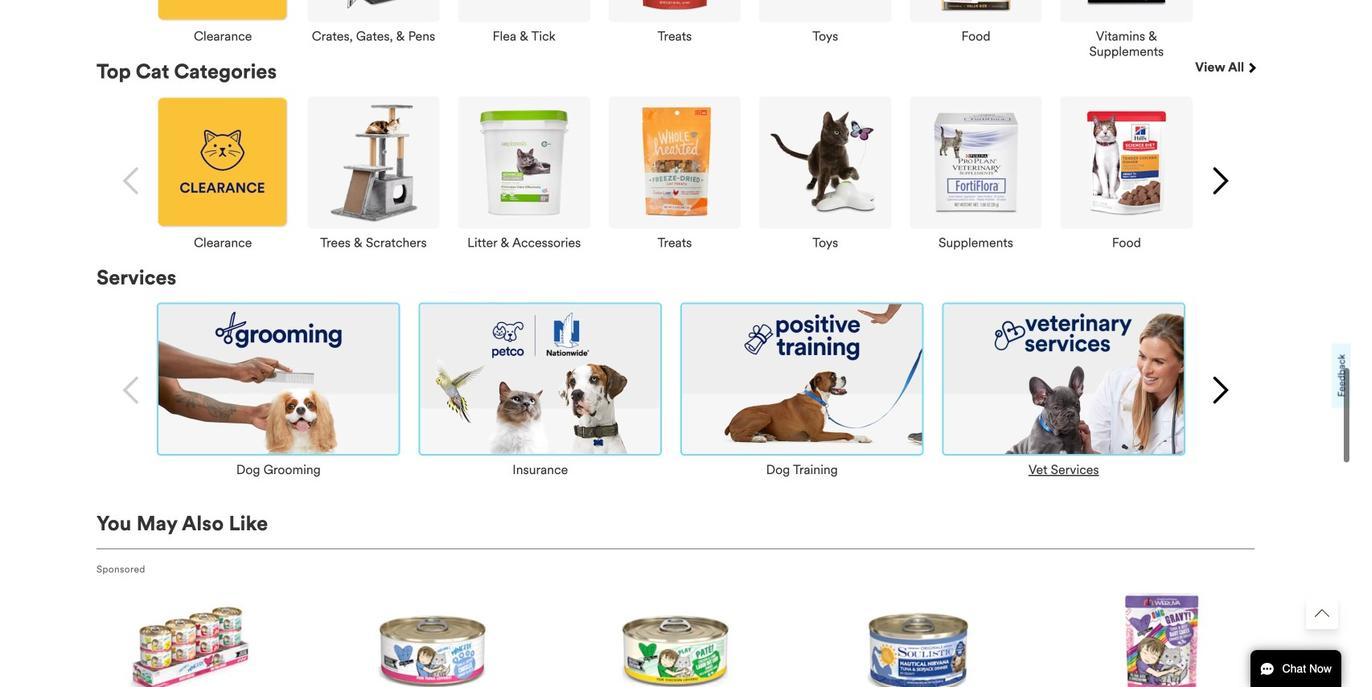 Task type: vqa. For each thing, say whether or not it's contained in the screenshot.
Scroll to Top icon
yes



Task type: describe. For each thing, give the bounding box(es) containing it.
cat litter & accessories image
[[458, 96, 590, 229]]

cat furniture image
[[307, 96, 440, 229]]

supplements for cats image
[[910, 96, 1042, 229]]



Task type: locate. For each thing, give the bounding box(es) containing it.
cat treats image
[[609, 96, 741, 229]]

scroll to top image
[[1315, 606, 1329, 621]]

cat supplies on clearance image
[[157, 96, 289, 229]]

cat food image
[[1060, 96, 1193, 229]]

cat toys image
[[759, 96, 891, 229]]



